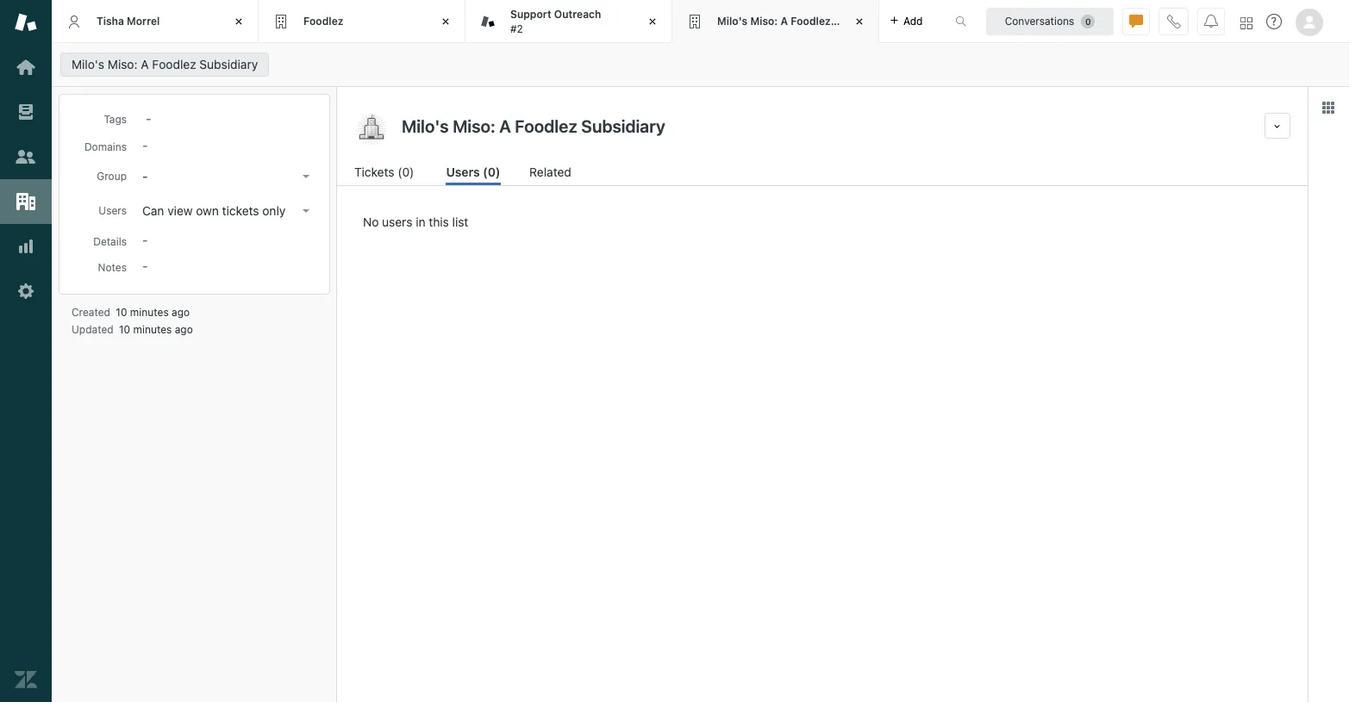 Task type: describe. For each thing, give the bounding box(es) containing it.
tickets
[[354, 165, 395, 179]]

close image inside milo's miso: a foodlez subsidiary tab
[[851, 13, 868, 30]]

0 vertical spatial 10
[[116, 306, 127, 319]]

0 horizontal spatial a
[[141, 57, 149, 72]]

own
[[196, 203, 219, 218]]

miso: inside milo's miso: a foodlez subsidiary link
[[108, 57, 138, 72]]

get help image
[[1267, 14, 1282, 29]]

outreach
[[554, 8, 601, 21]]

tags
[[104, 113, 127, 126]]

users for users
[[99, 204, 127, 217]]

no
[[363, 215, 379, 229]]

(0) for users (0)
[[483, 165, 501, 179]]

support outreach #2
[[510, 8, 601, 35]]

views image
[[15, 101, 37, 123]]

users for users (0)
[[446, 165, 480, 179]]

customers image
[[15, 146, 37, 168]]

updated
[[72, 323, 114, 336]]

tickets (0)
[[354, 165, 414, 179]]

admin image
[[15, 280, 37, 303]]

notes
[[98, 261, 127, 274]]

subsidiary inside secondary element
[[200, 57, 258, 72]]

can view own tickets only button
[[137, 199, 316, 223]]

created
[[72, 306, 110, 319]]

- button
[[137, 165, 316, 189]]

- field
[[139, 109, 316, 128]]

in
[[416, 215, 426, 229]]

button displays agent's chat status as away. image
[[1130, 14, 1143, 28]]

related
[[530, 165, 572, 179]]

can
[[142, 203, 164, 218]]

created 10 minutes ago updated 10 minutes ago
[[72, 306, 193, 336]]

can view own tickets only
[[142, 203, 286, 218]]

support
[[510, 8, 552, 21]]

arrow down image for can view own tickets only
[[303, 210, 310, 213]]

view
[[167, 203, 193, 218]]

conversations button
[[986, 7, 1114, 35]]

1 vertical spatial 10
[[119, 323, 130, 336]]

milo's inside secondary element
[[72, 57, 104, 72]]

secondary element
[[52, 47, 1349, 82]]

list
[[452, 215, 469, 229]]

milo's miso: a foodlez subsidiary tab
[[673, 0, 888, 43]]

morrel
[[127, 14, 160, 27]]

a inside tab
[[781, 14, 788, 27]]

add
[[904, 14, 923, 27]]

icon_org image
[[354, 113, 389, 147]]

this
[[429, 215, 449, 229]]

users (0) link
[[446, 163, 501, 185]]

tickets (0) link
[[354, 163, 417, 185]]



Task type: vqa. For each thing, say whether or not it's contained in the screenshot.
'Foodlez' in the Milo's Miso: A Foodlez Subsidiary tab
yes



Task type: locate. For each thing, give the bounding box(es) containing it.
2 (0) from the left
[[483, 165, 501, 179]]

0 vertical spatial a
[[781, 14, 788, 27]]

minutes right created
[[130, 306, 169, 319]]

0 vertical spatial milo's miso: a foodlez subsidiary
[[717, 14, 888, 27]]

details
[[93, 235, 127, 248]]

only
[[262, 203, 286, 218]]

0 horizontal spatial users
[[99, 204, 127, 217]]

(0)
[[398, 165, 414, 179], [483, 165, 501, 179]]

1 vertical spatial subsidiary
[[200, 57, 258, 72]]

milo's miso: a foodlez subsidiary inside milo's miso: a foodlez subsidiary tab
[[717, 14, 888, 27]]

0 horizontal spatial milo's
[[72, 57, 104, 72]]

users
[[382, 215, 413, 229]]

2 close image from the left
[[851, 13, 868, 30]]

tickets
[[222, 203, 259, 218]]

(0) for tickets (0)
[[398, 165, 414, 179]]

zendesk support image
[[15, 11, 37, 34]]

foodlez tab
[[259, 0, 466, 43]]

no users in this list
[[363, 215, 469, 229]]

1 horizontal spatial close image
[[851, 13, 868, 30]]

(0) inside 'link'
[[398, 165, 414, 179]]

close image left #2
[[437, 13, 454, 30]]

apps image
[[1322, 101, 1336, 115]]

arrow down image right only
[[303, 210, 310, 213]]

conversations
[[1005, 14, 1075, 27]]

main element
[[0, 0, 52, 703]]

tab containing support outreach
[[466, 0, 673, 43]]

1 arrow down image from the top
[[303, 175, 310, 178]]

subsidiary
[[834, 14, 888, 27], [200, 57, 258, 72]]

2 arrow down image from the top
[[303, 210, 310, 213]]

1 vertical spatial users
[[99, 204, 127, 217]]

close image inside tisha morrel tab
[[230, 13, 247, 30]]

1 vertical spatial minutes
[[133, 323, 172, 336]]

-
[[142, 169, 148, 184]]

0 vertical spatial users
[[446, 165, 480, 179]]

arrow down image left tickets
[[303, 175, 310, 178]]

ago
[[172, 306, 190, 319], [175, 323, 193, 336]]

1 vertical spatial miso:
[[108, 57, 138, 72]]

0 vertical spatial ago
[[172, 306, 190, 319]]

0 horizontal spatial close image
[[230, 13, 247, 30]]

2 horizontal spatial foodlez
[[791, 14, 831, 27]]

1 vertical spatial a
[[141, 57, 149, 72]]

0 vertical spatial arrow down image
[[303, 175, 310, 178]]

close image up milo's miso: a foodlez subsidiary link
[[230, 13, 247, 30]]

milo's miso: a foodlez subsidiary inside milo's miso: a foodlez subsidiary link
[[72, 57, 258, 72]]

notifications image
[[1205, 14, 1218, 28]]

0 horizontal spatial milo's miso: a foodlez subsidiary
[[72, 57, 258, 72]]

0 vertical spatial miso:
[[751, 14, 778, 27]]

reporting image
[[15, 235, 37, 258]]

zendesk image
[[15, 669, 37, 692]]

tabs tab list
[[52, 0, 937, 43]]

close image
[[644, 13, 661, 30], [851, 13, 868, 30]]

1 horizontal spatial a
[[781, 14, 788, 27]]

0 horizontal spatial miso:
[[108, 57, 138, 72]]

0 vertical spatial subsidiary
[[834, 14, 888, 27]]

1 horizontal spatial foodlez
[[304, 14, 344, 27]]

1 horizontal spatial users
[[446, 165, 480, 179]]

group
[[97, 170, 127, 183]]

1 vertical spatial ago
[[175, 323, 193, 336]]

milo's
[[717, 14, 748, 27], [72, 57, 104, 72]]

subsidiary left add
[[834, 14, 888, 27]]

tisha morrel tab
[[52, 0, 259, 43]]

1 vertical spatial milo's miso: a foodlez subsidiary
[[72, 57, 258, 72]]

a
[[781, 14, 788, 27], [141, 57, 149, 72]]

miso: inside milo's miso: a foodlez subsidiary tab
[[751, 14, 778, 27]]

get started image
[[15, 56, 37, 78]]

close image for tisha morrel
[[230, 13, 247, 30]]

10 right created
[[116, 306, 127, 319]]

arrow down image for -
[[303, 175, 310, 178]]

0 horizontal spatial foodlez
[[152, 57, 196, 72]]

close image up secondary element
[[644, 13, 661, 30]]

tisha morrel
[[97, 14, 160, 27]]

users up list
[[446, 165, 480, 179]]

miso: up secondary element
[[751, 14, 778, 27]]

#2
[[510, 22, 523, 35]]

foodlez
[[304, 14, 344, 27], [791, 14, 831, 27], [152, 57, 196, 72]]

1 (0) from the left
[[398, 165, 414, 179]]

0 horizontal spatial subsidiary
[[200, 57, 258, 72]]

milo's inside tab
[[717, 14, 748, 27]]

milo's down 'tisha'
[[72, 57, 104, 72]]

related link
[[530, 163, 574, 185]]

0 horizontal spatial (0)
[[398, 165, 414, 179]]

1 vertical spatial arrow down image
[[303, 210, 310, 213]]

arrow down image
[[303, 175, 310, 178], [303, 210, 310, 213]]

1 horizontal spatial (0)
[[483, 165, 501, 179]]

(0) left the related
[[483, 165, 501, 179]]

1 horizontal spatial milo's
[[717, 14, 748, 27]]

minutes right updated
[[133, 323, 172, 336]]

milo's miso: a foodlez subsidiary link
[[60, 53, 269, 77]]

arrow down image inside - button
[[303, 175, 310, 178]]

miso: down tisha morrel
[[108, 57, 138, 72]]

arrow down image inside can view own tickets only button
[[303, 210, 310, 213]]

1 horizontal spatial milo's miso: a foodlez subsidiary
[[717, 14, 888, 27]]

2 close image from the left
[[437, 13, 454, 30]]

milo's miso: a foodlez subsidiary
[[717, 14, 888, 27], [72, 57, 258, 72]]

tisha
[[97, 14, 124, 27]]

10
[[116, 306, 127, 319], [119, 323, 130, 336]]

close image inside foodlez tab
[[437, 13, 454, 30]]

organizations image
[[15, 191, 37, 213]]

1 horizontal spatial miso:
[[751, 14, 778, 27]]

foodlez inside secondary element
[[152, 57, 196, 72]]

subsidiary up - field at the top of page
[[200, 57, 258, 72]]

add button
[[880, 0, 933, 42]]

0 vertical spatial minutes
[[130, 306, 169, 319]]

1 close image from the left
[[230, 13, 247, 30]]

zendesk products image
[[1241, 17, 1253, 29]]

1 horizontal spatial close image
[[437, 13, 454, 30]]

(0) right tickets
[[398, 165, 414, 179]]

miso:
[[751, 14, 778, 27], [108, 57, 138, 72]]

1 vertical spatial milo's
[[72, 57, 104, 72]]

milo's up secondary element
[[717, 14, 748, 27]]

domains
[[84, 141, 127, 153]]

1 horizontal spatial subsidiary
[[834, 14, 888, 27]]

subsidiary inside tab
[[834, 14, 888, 27]]

minutes
[[130, 306, 169, 319], [133, 323, 172, 336]]

close image left add dropdown button
[[851, 13, 868, 30]]

1 close image from the left
[[644, 13, 661, 30]]

close image
[[230, 13, 247, 30], [437, 13, 454, 30]]

0 vertical spatial milo's
[[717, 14, 748, 27]]

0 horizontal spatial close image
[[644, 13, 661, 30]]

10 right updated
[[119, 323, 130, 336]]

tab
[[466, 0, 673, 43]]

close image for foodlez
[[437, 13, 454, 30]]

None text field
[[397, 113, 1258, 139]]

users
[[446, 165, 480, 179], [99, 204, 127, 217]]

users up details
[[99, 204, 127, 217]]

users (0)
[[446, 165, 501, 179]]



